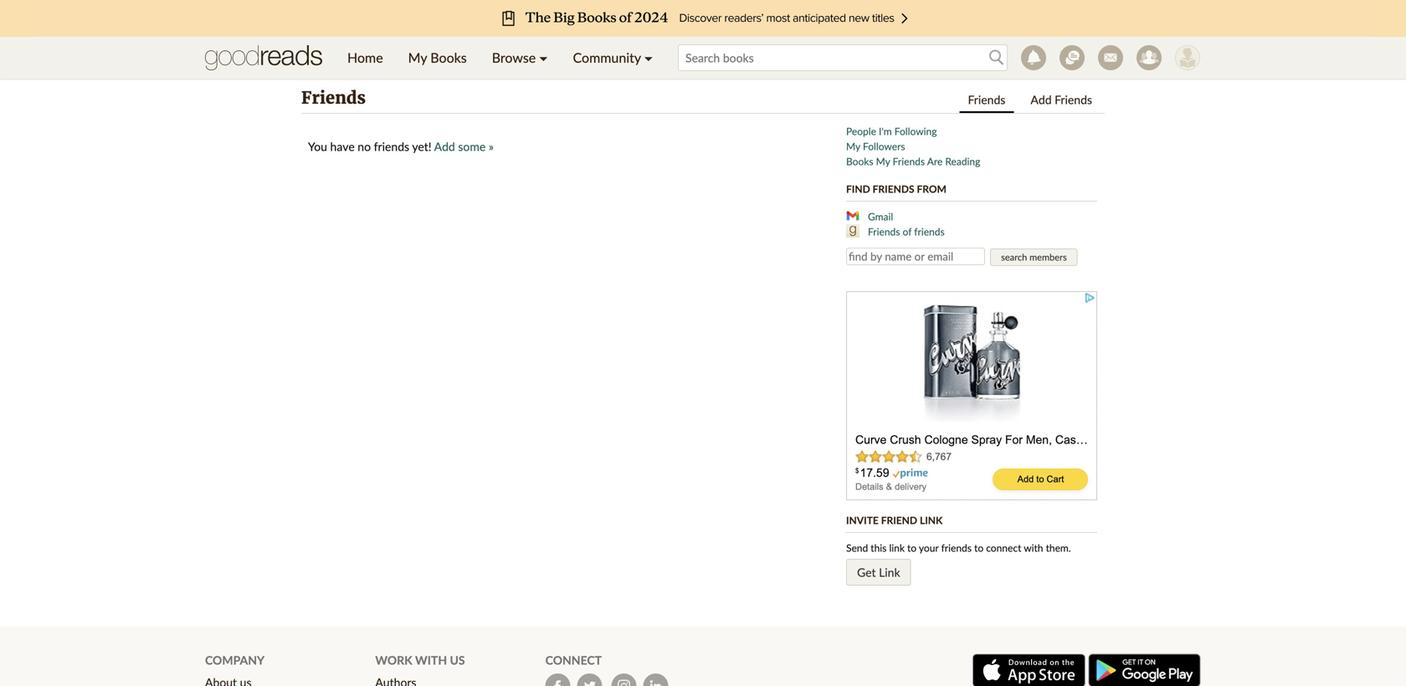 Task type: locate. For each thing, give the bounding box(es) containing it.
0 vertical spatial link
[[920, 514, 943, 527]]

my followers link
[[846, 140, 906, 152]]

friends down my group discussions icon
[[1055, 93, 1093, 107]]

▾ inside dropdown button
[[539, 49, 548, 66]]

us
[[450, 653, 465, 668]]

books left browse
[[431, 49, 467, 66]]

1 vertical spatial friends
[[915, 226, 945, 238]]

browse ▾ button
[[480, 37, 561, 79]]

1 horizontal spatial books
[[846, 155, 874, 167]]

with
[[1024, 542, 1044, 554], [415, 653, 447, 668]]

send
[[846, 542, 868, 554]]

community ▾
[[573, 49, 653, 66]]

1 horizontal spatial my
[[846, 140, 861, 152]]

1 horizontal spatial to
[[975, 542, 984, 554]]

have
[[330, 139, 355, 154]]

browse
[[492, 49, 536, 66]]

reading
[[946, 155, 981, 167]]

0 horizontal spatial with
[[415, 653, 447, 668]]

books down the my followers link
[[846, 155, 874, 167]]

to left connect
[[975, 542, 984, 554]]

home link
[[335, 37, 396, 79]]

▾ for browse ▾
[[539, 49, 548, 66]]

the most anticipated books of 2024 image
[[33, 0, 1373, 37]]

None submit
[[991, 249, 1078, 266]]

find
[[846, 183, 871, 195]]

friends right no
[[374, 139, 410, 154]]

company
[[205, 653, 265, 668]]

advertisement element
[[846, 291, 1098, 501]]

some
[[458, 139, 486, 154]]

▾ right community
[[645, 49, 653, 66]]

to left your
[[908, 542, 917, 554]]

goodreads on facebook image
[[546, 674, 571, 687]]

my right home
[[408, 49, 427, 66]]

link
[[920, 514, 943, 527], [890, 542, 905, 554]]

get
[[857, 566, 876, 580]]

my
[[408, 49, 427, 66], [846, 140, 861, 152], [876, 155, 890, 167]]

0 horizontal spatial my
[[408, 49, 427, 66]]

add friends
[[1031, 93, 1093, 107]]

0 horizontal spatial ▾
[[539, 49, 548, 66]]

1 vertical spatial my
[[846, 140, 861, 152]]

goodreads on instagram image
[[612, 674, 637, 687]]

with left us
[[415, 653, 447, 668]]

0 vertical spatial friends
[[374, 139, 410, 154]]

menu
[[335, 37, 666, 79]]

0 vertical spatial add
[[1031, 93, 1052, 107]]

this
[[871, 542, 887, 554]]

goodreads on twitter image
[[577, 674, 603, 687]]

add right yet!
[[434, 139, 455, 154]]

1 horizontal spatial with
[[1024, 542, 1044, 554]]

1 vertical spatial link
[[890, 542, 905, 554]]

i'm
[[879, 125, 892, 137]]

no
[[358, 139, 371, 154]]

gmail link
[[868, 211, 894, 223]]

community ▾ button
[[561, 37, 666, 79]]

add
[[1031, 93, 1052, 107], [434, 139, 455, 154]]

link up your
[[920, 514, 943, 527]]

friends
[[301, 87, 366, 108], [968, 93, 1006, 107], [1055, 93, 1093, 107], [893, 155, 925, 167], [873, 183, 915, 195], [868, 226, 900, 238]]

1 vertical spatial books
[[846, 155, 874, 167]]

0 vertical spatial books
[[431, 49, 467, 66]]

1 horizontal spatial ▾
[[645, 49, 653, 66]]

0 horizontal spatial to
[[908, 542, 917, 554]]

1 ▾ from the left
[[539, 49, 548, 66]]

are
[[927, 155, 943, 167]]

books my friends are reading link
[[846, 155, 981, 167]]

download app for ios image
[[973, 654, 1086, 687]]

browse ▾
[[492, 49, 548, 66]]

2 to from the left
[[975, 542, 984, 554]]

1 vertical spatial with
[[415, 653, 447, 668]]

work with us
[[375, 653, 465, 668]]

friends
[[374, 139, 410, 154], [915, 226, 945, 238], [942, 542, 972, 554]]

2 vertical spatial my
[[876, 155, 890, 167]]

▾ inside popup button
[[645, 49, 653, 66]]

my down people
[[846, 140, 861, 152]]

0 horizontal spatial add
[[434, 139, 455, 154]]

link right this
[[890, 542, 905, 554]]

friends link
[[960, 88, 1014, 113]]

friends left the are
[[893, 155, 925, 167]]

0 vertical spatial my
[[408, 49, 427, 66]]

with left the them.
[[1024, 542, 1044, 554]]

add down notifications icon
[[1031, 93, 1052, 107]]

friends of friends link
[[868, 226, 945, 238]]

2 ▾ from the left
[[645, 49, 653, 66]]

friends right your
[[942, 542, 972, 554]]

books
[[431, 49, 467, 66], [846, 155, 874, 167]]

friends up reading
[[968, 93, 1006, 107]]

▾
[[539, 49, 548, 66], [645, 49, 653, 66]]

0 horizontal spatial link
[[890, 542, 905, 554]]

Search for books to add to your shelves search field
[[678, 44, 1008, 71]]

1 horizontal spatial link
[[920, 514, 943, 527]]

yet!
[[412, 139, 432, 154]]

friends right the 'of'
[[915, 226, 945, 238]]

friends up have
[[301, 87, 366, 108]]

to
[[908, 542, 917, 554], [975, 542, 984, 554]]

get link button
[[846, 559, 911, 586]]

get link
[[857, 566, 901, 580]]

my down followers
[[876, 155, 890, 167]]

link
[[879, 566, 901, 580]]

▾ right browse
[[539, 49, 548, 66]]

friends down gmail
[[868, 226, 900, 238]]

friends up gmail
[[873, 183, 915, 195]]

2 horizontal spatial my
[[876, 155, 890, 167]]



Task type: describe. For each thing, give the bounding box(es) containing it.
gary orlando image
[[1176, 45, 1201, 70]]

▾ for community ▾
[[645, 49, 653, 66]]

books inside people i'm following my followers books my friends are reading
[[846, 155, 874, 167]]

my inside my books link
[[408, 49, 427, 66]]

find friends from link
[[846, 183, 947, 195]]

connect
[[986, 542, 1022, 554]]

1 horizontal spatial add
[[1031, 93, 1052, 107]]

friend requests image
[[1137, 45, 1162, 70]]

1 vertical spatial add
[[434, 139, 455, 154]]

friend
[[881, 514, 918, 527]]

you have no friends yet! add some »
[[308, 139, 494, 154]]

following
[[895, 125, 937, 137]]

send this link to your friends to connect with them.
[[846, 542, 1071, 554]]

friends of friends
[[868, 226, 945, 238]]

add some » link
[[434, 139, 494, 154]]

community
[[573, 49, 641, 66]]

»
[[489, 139, 494, 154]]

find by name or email text field
[[846, 248, 985, 265]]

home
[[347, 49, 383, 66]]

people i'm following my followers books my friends are reading
[[846, 125, 981, 167]]

0 horizontal spatial books
[[431, 49, 467, 66]]

1 to from the left
[[908, 542, 917, 554]]

my books
[[408, 49, 467, 66]]

friends inside friends link
[[968, 93, 1006, 107]]

people i'm following link
[[846, 125, 937, 137]]

link for friend
[[920, 514, 943, 527]]

invite
[[846, 514, 879, 527]]

gmail icon image
[[846, 209, 860, 223]]

2 vertical spatial friends
[[942, 542, 972, 554]]

link for this
[[890, 542, 905, 554]]

connect
[[546, 653, 602, 668]]

inbox image
[[1098, 45, 1124, 70]]

add friends link
[[1023, 88, 1101, 111]]

work
[[375, 653, 413, 668]]

invite friend link
[[846, 514, 943, 527]]

get link button
[[846, 559, 911, 586]]

people
[[846, 125, 877, 137]]

Search books text field
[[678, 44, 1008, 71]]

favicon image
[[846, 224, 860, 238]]

notifications image
[[1021, 45, 1047, 70]]

your
[[919, 542, 939, 554]]

you
[[308, 139, 327, 154]]

find friends from
[[846, 183, 947, 195]]

friends inside people i'm following my followers books my friends are reading
[[893, 155, 925, 167]]

goodreads on linkedin image
[[644, 674, 669, 687]]

my books link
[[396, 37, 480, 79]]

my group discussions image
[[1060, 45, 1085, 70]]

them.
[[1046, 542, 1071, 554]]

of
[[903, 226, 912, 238]]

menu containing home
[[335, 37, 666, 79]]

followers
[[863, 140, 906, 152]]

from
[[917, 183, 947, 195]]

gmail
[[868, 211, 894, 223]]

download app for android image
[[1088, 654, 1201, 687]]

friends inside add friends link
[[1055, 93, 1093, 107]]

0 vertical spatial with
[[1024, 542, 1044, 554]]



Task type: vqa. For each thing, say whether or not it's contained in the screenshot.
Genres
no



